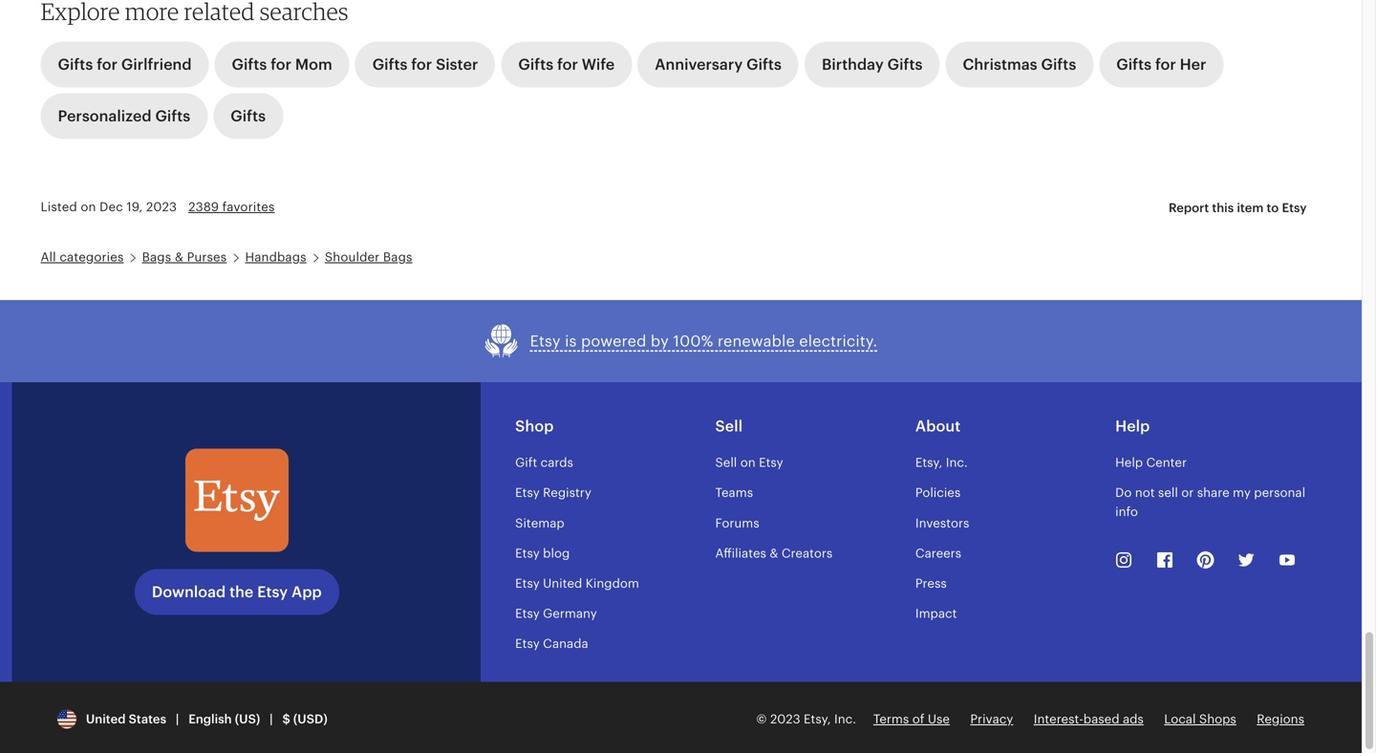 Task type: locate. For each thing, give the bounding box(es) containing it.
birthday gifts link
[[805, 42, 940, 88]]

gifts for wife
[[518, 56, 615, 73]]

teams link
[[715, 486, 753, 500]]

creators
[[782, 546, 833, 560]]

interest-based ads
[[1034, 712, 1144, 726]]

help up do
[[1115, 455, 1143, 470]]

united right us image
[[86, 712, 126, 726]]

2389 favorites
[[188, 200, 275, 214]]

for left wife
[[557, 56, 578, 73]]

5 for from the left
[[1155, 56, 1176, 73]]

sitemap link
[[515, 516, 564, 530]]

2 for from the left
[[271, 56, 291, 73]]

© 2023 etsy, inc.
[[756, 712, 856, 726]]

sell up teams link
[[715, 455, 737, 470]]

bags left the purses
[[142, 250, 171, 264]]

0 horizontal spatial bags
[[142, 250, 171, 264]]

etsy inside button
[[530, 333, 561, 350]]

1 vertical spatial etsy,
[[804, 712, 831, 726]]

etsy up etsy canada
[[515, 606, 540, 621]]

germany
[[543, 606, 597, 621]]

investors
[[915, 516, 969, 530]]

all
[[41, 250, 56, 264]]

etsy, right ©
[[804, 712, 831, 726]]

2 | from the left
[[270, 712, 273, 726]]

about
[[915, 418, 961, 435]]

etsy canada
[[515, 637, 588, 651]]

gifts for her
[[1116, 56, 1206, 73]]

0 vertical spatial united
[[543, 576, 582, 591]]

etsy,
[[915, 455, 943, 470], [804, 712, 831, 726]]

forums link
[[715, 516, 759, 530]]

for inside 'gifts for her' link
[[1155, 56, 1176, 73]]

press link
[[915, 576, 947, 591]]

0 vertical spatial help
[[1115, 418, 1150, 435]]

1 horizontal spatial 2023
[[770, 712, 800, 726]]

bags
[[142, 250, 171, 264], [383, 250, 412, 264]]

personalized
[[58, 108, 152, 125]]

all categories link
[[41, 250, 124, 264]]

for inside gifts for mom link
[[271, 56, 291, 73]]

1 horizontal spatial united
[[543, 576, 582, 591]]

3 for from the left
[[411, 56, 432, 73]]

& left "creators"
[[770, 546, 778, 560]]

0 vertical spatial &
[[175, 250, 183, 264]]

gifts right anniversary
[[746, 56, 782, 73]]

investors link
[[915, 516, 969, 530]]

share
[[1197, 486, 1230, 500]]

1 vertical spatial on
[[740, 455, 756, 470]]

terms of use link
[[873, 712, 950, 726]]

0 horizontal spatial united
[[86, 712, 126, 726]]

1 help from the top
[[1115, 418, 1150, 435]]

etsy
[[1282, 201, 1307, 215], [530, 333, 561, 350], [759, 455, 783, 470], [515, 486, 540, 500], [515, 546, 540, 560], [515, 576, 540, 591], [257, 584, 288, 601], [515, 606, 540, 621], [515, 637, 540, 651]]

regions button
[[1257, 711, 1304, 728]]

etsy, inc.
[[915, 455, 968, 470]]

gifts for sister
[[372, 56, 478, 73]]

1 horizontal spatial on
[[740, 455, 756, 470]]

sister
[[436, 56, 478, 73]]

do not sell or share my personal info
[[1115, 486, 1305, 519]]

registry
[[543, 486, 591, 500]]

on
[[81, 200, 96, 214], [740, 455, 756, 470]]

local
[[1164, 712, 1196, 726]]

etsy left blog
[[515, 546, 540, 560]]

for for mom
[[271, 56, 291, 73]]

download the etsy app link
[[135, 569, 339, 615]]

1 vertical spatial help
[[1115, 455, 1143, 470]]

& for bags
[[175, 250, 183, 264]]

& left the purses
[[175, 250, 183, 264]]

inc. left terms
[[834, 712, 856, 726]]

1 horizontal spatial etsy,
[[915, 455, 943, 470]]

for left mom
[[271, 56, 291, 73]]

girlfriend
[[121, 56, 192, 73]]

regions
[[1257, 712, 1304, 726]]

all categories
[[41, 250, 124, 264]]

0 horizontal spatial &
[[175, 250, 183, 264]]

careers link
[[915, 546, 961, 560]]

gifts down girlfriend at the left top
[[155, 108, 190, 125]]

1 sell from the top
[[715, 418, 743, 435]]

1 vertical spatial united
[[86, 712, 126, 726]]

gift cards link
[[515, 455, 573, 470]]

etsy, up policies link
[[915, 455, 943, 470]]

0 vertical spatial sell
[[715, 418, 743, 435]]

for left girlfriend at the left top
[[97, 56, 118, 73]]

1 vertical spatial sell
[[715, 455, 737, 470]]

0 vertical spatial 2023
[[146, 200, 177, 214]]

report this item to etsy
[[1169, 201, 1307, 215]]

for left her in the top of the page
[[1155, 56, 1176, 73]]

help
[[1115, 418, 1150, 435], [1115, 455, 1143, 470]]

2023 right ©
[[770, 712, 800, 726]]

sell on etsy
[[715, 455, 783, 470]]

for inside the gifts for girlfriend link
[[97, 56, 118, 73]]

2023 right 19,
[[146, 200, 177, 214]]

etsy for etsy blog
[[515, 546, 540, 560]]

do
[[1115, 486, 1132, 500]]

etsy for etsy canada
[[515, 637, 540, 651]]

gifts for mom link
[[215, 42, 349, 88]]

2 sell from the top
[[715, 455, 737, 470]]

united down blog
[[543, 576, 582, 591]]

sell up sell on etsy
[[715, 418, 743, 435]]

etsy registry
[[515, 486, 591, 500]]

on left dec
[[81, 200, 96, 214]]

for inside 'gifts for wife' link
[[557, 56, 578, 73]]

etsy united kingdom
[[515, 576, 639, 591]]

gifts left sister
[[372, 56, 408, 73]]

affiliates & creators link
[[715, 546, 833, 560]]

terms of use
[[873, 712, 950, 726]]

etsy right the to at top
[[1282, 201, 1307, 215]]

2 help from the top
[[1115, 455, 1143, 470]]

1 vertical spatial inc.
[[834, 712, 856, 726]]

help up help center
[[1115, 418, 1150, 435]]

etsy canada link
[[515, 637, 588, 651]]

privacy
[[970, 712, 1013, 726]]

1 horizontal spatial bags
[[383, 250, 412, 264]]

0 horizontal spatial on
[[81, 200, 96, 214]]

1 horizontal spatial &
[[770, 546, 778, 560]]

etsy for etsy is powered by 100% renewable electricity.
[[530, 333, 561, 350]]

kingdom
[[586, 576, 639, 591]]

1 vertical spatial 2023
[[770, 712, 800, 726]]

personalized gifts link
[[41, 93, 208, 139]]

4 for from the left
[[557, 56, 578, 73]]

0 vertical spatial etsy,
[[915, 455, 943, 470]]

| right the states
[[176, 712, 179, 726]]

etsy left canada
[[515, 637, 540, 651]]

1 vertical spatial &
[[770, 546, 778, 560]]

states
[[129, 712, 166, 726]]

shoulder bags link
[[325, 250, 412, 264]]

gifts link
[[213, 93, 283, 139]]

for inside gifts for sister link
[[411, 56, 432, 73]]

2023
[[146, 200, 177, 214], [770, 712, 800, 726]]

etsy down etsy blog link
[[515, 576, 540, 591]]

cards
[[541, 455, 573, 470]]

shoulder bags
[[325, 250, 412, 264]]

0 horizontal spatial |
[[176, 712, 179, 726]]

| left $
[[270, 712, 273, 726]]

anniversary gifts link
[[638, 42, 799, 88]]

0 vertical spatial on
[[81, 200, 96, 214]]

local shops link
[[1164, 712, 1236, 726]]

etsy left is
[[530, 333, 561, 350]]

based
[[1083, 712, 1120, 726]]

inc. up policies link
[[946, 455, 968, 470]]

0 horizontal spatial etsy,
[[804, 712, 831, 726]]

etsy down gift
[[515, 486, 540, 500]]

1 for from the left
[[97, 56, 118, 73]]

on up teams link
[[740, 455, 756, 470]]

|
[[176, 712, 179, 726], [270, 712, 273, 726]]

report this item to etsy button
[[1154, 191, 1321, 225]]

for for girlfriend
[[97, 56, 118, 73]]

bags right the shoulder
[[383, 250, 412, 264]]

etsy blog
[[515, 546, 570, 560]]

gifts
[[58, 56, 93, 73], [232, 56, 267, 73], [372, 56, 408, 73], [518, 56, 554, 73], [746, 56, 782, 73], [887, 56, 923, 73], [1041, 56, 1076, 73], [1116, 56, 1152, 73], [155, 108, 190, 125], [231, 108, 266, 125]]

etsy up forums
[[759, 455, 783, 470]]

impact
[[915, 606, 957, 621]]

gift
[[515, 455, 537, 470]]

1 horizontal spatial |
[[270, 712, 273, 726]]

anniversary
[[655, 56, 743, 73]]

1 horizontal spatial inc.
[[946, 455, 968, 470]]

sell for sell on etsy
[[715, 455, 737, 470]]

sell on etsy link
[[715, 455, 783, 470]]

interest-
[[1034, 712, 1084, 726]]

for left sister
[[411, 56, 432, 73]]



Task type: vqa. For each thing, say whether or not it's contained in the screenshot.
PENDANT
no



Task type: describe. For each thing, give the bounding box(es) containing it.
gift cards
[[515, 455, 573, 470]]

sell
[[1158, 486, 1178, 500]]

1 | from the left
[[176, 712, 179, 726]]

this
[[1212, 201, 1234, 215]]

report
[[1169, 201, 1209, 215]]

christmas
[[963, 56, 1037, 73]]

mom
[[295, 56, 332, 73]]

gifts up gifts link
[[232, 56, 267, 73]]

gifts for wife link
[[501, 42, 632, 88]]

ads
[[1123, 712, 1144, 726]]

careers
[[915, 546, 961, 560]]

personalized gifts
[[58, 108, 190, 125]]

us image
[[57, 709, 76, 728]]

etsy germany
[[515, 606, 597, 621]]

etsy is powered by 100% renewable electricity.
[[530, 333, 878, 350]]

0 horizontal spatial inc.
[[834, 712, 856, 726]]

help for help
[[1115, 418, 1150, 435]]

2 bags from the left
[[383, 250, 412, 264]]

sell for sell
[[715, 418, 743, 435]]

gifts left her in the top of the page
[[1116, 56, 1152, 73]]

(us)
[[235, 712, 260, 726]]

affiliates & creators
[[715, 546, 833, 560]]

gifts for her link
[[1099, 42, 1224, 88]]

english
[[188, 712, 232, 726]]

local shops
[[1164, 712, 1236, 726]]

listed on dec 19, 2023
[[41, 200, 177, 214]]

use
[[928, 712, 950, 726]]

not
[[1135, 486, 1155, 500]]

united states   |   english (us)   |   $ (usd)
[[79, 712, 328, 726]]

bags & purses
[[142, 250, 227, 264]]

teams
[[715, 486, 753, 500]]

19,
[[127, 200, 143, 214]]

1 bags from the left
[[142, 250, 171, 264]]

gifts for mom
[[232, 56, 332, 73]]

forums
[[715, 516, 759, 530]]

download the etsy app
[[152, 584, 322, 601]]

gifts for sister link
[[355, 42, 495, 88]]

etsy germany link
[[515, 606, 597, 621]]

my
[[1233, 486, 1251, 500]]

favorites
[[222, 200, 275, 214]]

gifts left wife
[[518, 56, 554, 73]]

on for listed
[[81, 200, 96, 214]]

100%
[[673, 333, 713, 350]]

anniversary gifts
[[655, 56, 782, 73]]

& for affiliates
[[770, 546, 778, 560]]

blog
[[543, 546, 570, 560]]

etsy for etsy united kingdom
[[515, 576, 540, 591]]

the
[[229, 584, 253, 601]]

0 vertical spatial inc.
[[946, 455, 968, 470]]

2389 favorites link
[[188, 200, 275, 214]]

birthday
[[822, 56, 884, 73]]

electricity.
[[799, 333, 878, 350]]

etsy right the
[[257, 584, 288, 601]]

is
[[565, 333, 577, 350]]

center
[[1146, 455, 1187, 470]]

item
[[1237, 201, 1264, 215]]

gifts up personalized
[[58, 56, 93, 73]]

christmas gifts link
[[946, 42, 1094, 88]]

etsy blog link
[[515, 546, 570, 560]]

her
[[1180, 56, 1206, 73]]

renewable
[[718, 333, 795, 350]]

etsy for etsy registry
[[515, 486, 540, 500]]

shoulder
[[325, 250, 380, 264]]

etsy, inc. link
[[915, 455, 968, 470]]

for for sister
[[411, 56, 432, 73]]

info
[[1115, 504, 1138, 519]]

categories
[[60, 250, 124, 264]]

privacy link
[[970, 712, 1013, 726]]

gifts for girlfriend
[[58, 56, 192, 73]]

on for sell
[[740, 455, 756, 470]]

©
[[756, 712, 767, 726]]

etsy inside button
[[1282, 201, 1307, 215]]

etsy registry link
[[515, 486, 591, 500]]

to
[[1267, 201, 1279, 215]]

sitemap
[[515, 516, 564, 530]]

of
[[912, 712, 924, 726]]

affiliates
[[715, 546, 766, 560]]

for for wife
[[557, 56, 578, 73]]

help for help center
[[1115, 455, 1143, 470]]

app
[[292, 584, 322, 601]]

shop
[[515, 418, 554, 435]]

2389
[[188, 200, 219, 214]]

(usd)
[[293, 712, 328, 726]]

for for her
[[1155, 56, 1176, 73]]

etsy united kingdom link
[[515, 576, 639, 591]]

gifts for girlfriend link
[[41, 42, 209, 88]]

gifts right christmas
[[1041, 56, 1076, 73]]

$
[[282, 712, 290, 726]]

handbags
[[245, 250, 306, 264]]

gifts down gifts for mom link
[[231, 108, 266, 125]]

press
[[915, 576, 947, 591]]

0 horizontal spatial 2023
[[146, 200, 177, 214]]

interest-based ads link
[[1034, 712, 1144, 726]]

gifts right 'birthday'
[[887, 56, 923, 73]]

powered
[[581, 333, 646, 350]]

etsy is powered by 100% renewable electricity. button
[[484, 323, 878, 359]]

etsy for etsy germany
[[515, 606, 540, 621]]



